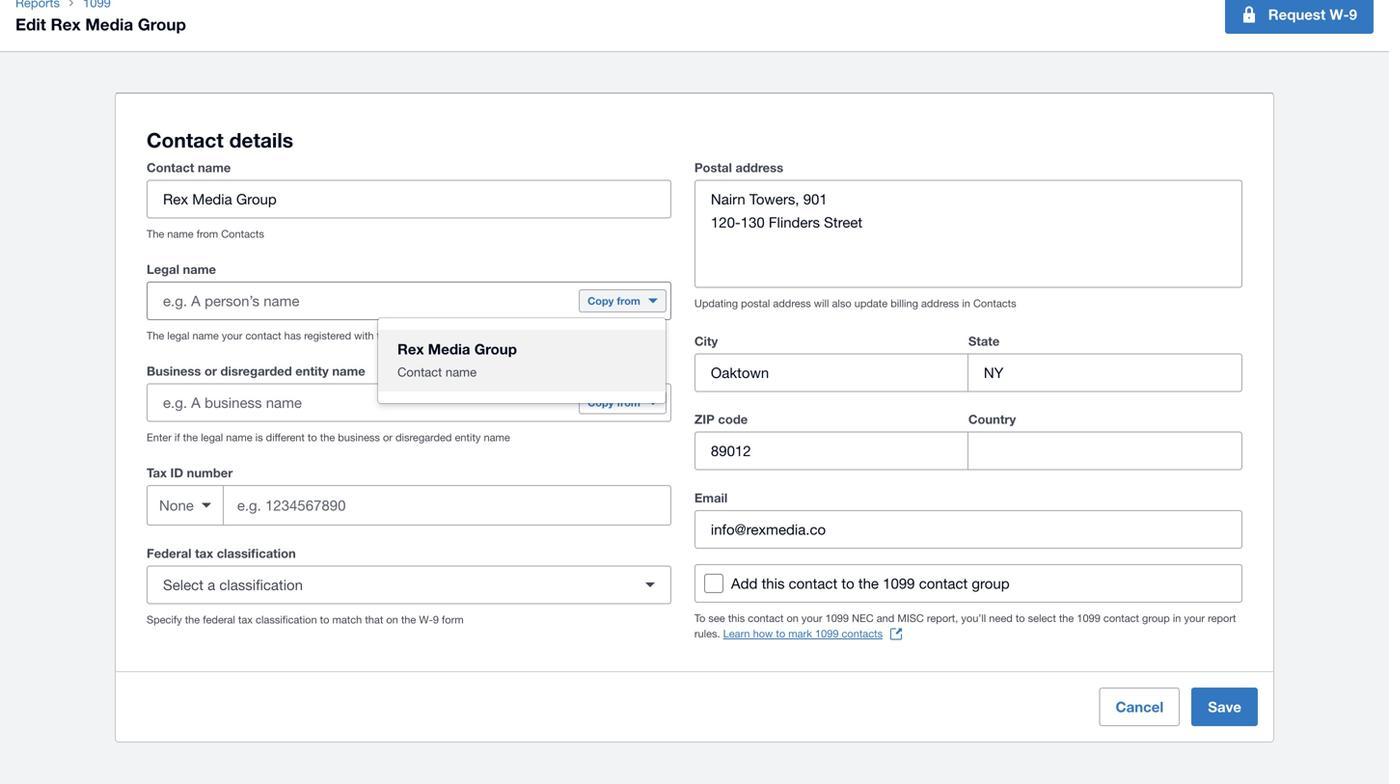 Task type: describe. For each thing, give the bounding box(es) containing it.
zip code
[[695, 412, 748, 427]]

request w-9 button
[[1226, 0, 1374, 34]]

will
[[814, 297, 829, 310]]

save
[[1209, 699, 1242, 716]]

w- inside 'button'
[[1330, 6, 1350, 23]]

business
[[147, 364, 201, 379]]

the left federal
[[185, 614, 200, 626]]

1 copy from button from the top
[[579, 290, 667, 313]]

you'll
[[962, 612, 987, 625]]

request
[[1269, 6, 1326, 23]]

contact for contact details
[[147, 128, 224, 152]]

legal
[[147, 262, 179, 277]]

0 horizontal spatial tax
[[195, 546, 213, 561]]

contact up how
[[748, 612, 784, 625]]

specify
[[147, 614, 182, 626]]

postal
[[741, 297, 770, 310]]

none
[[159, 497, 194, 514]]

registered
[[304, 330, 351, 342]]

email
[[695, 491, 728, 506]]

rex media group list box
[[378, 318, 666, 403]]

a
[[208, 577, 215, 594]]

contact for contact name
[[147, 160, 194, 175]]

save button
[[1192, 688, 1259, 727]]

Nairn Towers, 901 120-130 Flinders Street field
[[695, 180, 1243, 288]]

that
[[365, 614, 383, 626]]

the inside 'to see this contact on your 1099 nec and misc report, you'll need to select the 1099 contact group in your report rules.'
[[1060, 612, 1075, 625]]

select a classification button
[[147, 566, 672, 605]]

City field
[[696, 355, 968, 391]]

business
[[338, 431, 380, 444]]

0 vertical spatial contacts
[[221, 228, 264, 240]]

the name from contacts
[[147, 228, 264, 240]]

the up nec
[[859, 575, 879, 592]]

contact inside rex media group contact name
[[398, 365, 442, 380]]

id
[[170, 466, 183, 481]]

the right that
[[401, 614, 416, 626]]

has
[[284, 330, 301, 342]]

if
[[175, 431, 180, 444]]

1099 left nec
[[826, 612, 849, 625]]

2 copy from button from the top
[[579, 391, 667, 415]]

code
[[718, 412, 748, 427]]

1 vertical spatial or
[[383, 431, 393, 444]]

federal
[[147, 546, 192, 561]]

request w-9
[[1269, 6, 1358, 23]]

address right postal
[[736, 160, 784, 175]]

learn how to mark 1099 contacts
[[724, 628, 883, 640]]

0 horizontal spatial w-
[[419, 614, 433, 626]]

legal name
[[147, 262, 216, 277]]

enter
[[147, 431, 172, 444]]

business or disregarded entity name
[[147, 364, 366, 379]]

copy from for 2nd copy from popup button from the bottom
[[588, 295, 641, 307]]

need
[[990, 612, 1013, 625]]

number
[[187, 466, 233, 481]]

1 horizontal spatial entity
[[455, 431, 481, 444]]

to inside 'to see this contact on your 1099 nec and misc report, you'll need to select the 1099 contact group in your report rules.'
[[1016, 612, 1026, 625]]

updating postal address will also update billing address in contacts
[[695, 297, 1017, 310]]

the legal name your contact has registered with the irs
[[147, 330, 412, 342]]

0 horizontal spatial group
[[972, 575, 1010, 592]]

tax
[[147, 466, 167, 481]]

rex inside rex media group contact name
[[398, 341, 424, 358]]

this inside 'to see this contact on your 1099 nec and misc report, you'll need to select the 1099 contact group in your report rules.'
[[728, 612, 745, 625]]

classification for select a classification
[[219, 577, 303, 594]]

city
[[695, 334, 718, 349]]

cancel
[[1116, 699, 1164, 716]]

to right how
[[776, 628, 786, 640]]

zip
[[695, 412, 715, 427]]

contact up report,
[[919, 575, 968, 592]]

Contact name field
[[148, 181, 671, 218]]

1 copy from the top
[[588, 295, 614, 307]]

details
[[229, 128, 293, 152]]

federal
[[203, 614, 235, 626]]

nec
[[852, 612, 874, 625]]

Tax ID number field
[[235, 487, 671, 524]]

Email field
[[696, 512, 1242, 548]]

cancel button
[[1100, 688, 1181, 727]]

different
[[266, 431, 305, 444]]

copy from for second copy from popup button from the top
[[588, 397, 641, 409]]

contacts
[[842, 628, 883, 640]]

update
[[855, 297, 888, 310]]

irs
[[395, 330, 412, 342]]

contact name
[[147, 160, 231, 175]]

contact right select
[[1104, 612, 1140, 625]]

1099 up misc
[[883, 575, 915, 592]]

contact left the has
[[246, 330, 281, 342]]

report,
[[927, 612, 959, 625]]

1 vertical spatial 9
[[433, 614, 439, 626]]

rex media group contact name
[[398, 341, 517, 380]]

group containing city
[[695, 330, 1243, 392]]

contact details
[[147, 128, 293, 152]]

group inside 'to see this contact on your 1099 nec and misc report, you'll need to select the 1099 contact group in your report rules.'
[[1143, 612, 1171, 625]]

0 horizontal spatial disregarded
[[221, 364, 292, 379]]

add
[[731, 575, 758, 592]]

0 horizontal spatial group
[[138, 14, 186, 34]]

to see this contact on your 1099 nec and misc report, you'll need to select the 1099 contact group in your report rules.
[[695, 612, 1237, 640]]

1099 right mark
[[816, 628, 839, 640]]

0 horizontal spatial legal
[[167, 330, 190, 342]]

to right different
[[308, 431, 317, 444]]

how
[[753, 628, 773, 640]]



Task type: vqa. For each thing, say whether or not it's contained in the screenshot.
address
yes



Task type: locate. For each thing, give the bounding box(es) containing it.
on right that
[[386, 614, 398, 626]]

group up country
[[695, 330, 1243, 392]]

or right business on the top of the page
[[205, 364, 217, 379]]

group up the need
[[972, 575, 1010, 592]]

this
[[762, 575, 785, 592], [728, 612, 745, 625]]

see
[[709, 612, 725, 625]]

1 horizontal spatial disregarded
[[396, 431, 452, 444]]

on inside 'to see this contact on your 1099 nec and misc report, you'll need to select the 1099 contact group in your report rules.'
[[787, 612, 799, 625]]

rules.
[[695, 628, 721, 640]]

report
[[1208, 612, 1237, 625]]

name
[[198, 160, 231, 175], [167, 228, 194, 240], [183, 262, 216, 277], [193, 330, 219, 342], [332, 364, 366, 379], [446, 365, 477, 380], [226, 431, 252, 444], [484, 431, 510, 444]]

9
[[1350, 6, 1358, 23], [433, 614, 439, 626]]

contact
[[246, 330, 281, 342], [789, 575, 838, 592], [919, 575, 968, 592], [748, 612, 784, 625], [1104, 612, 1140, 625]]

group
[[972, 575, 1010, 592], [1143, 612, 1171, 625]]

1 vertical spatial this
[[728, 612, 745, 625]]

copy
[[588, 295, 614, 307], [588, 397, 614, 409]]

1 horizontal spatial group
[[1143, 612, 1171, 625]]

0 vertical spatial group
[[972, 575, 1010, 592]]

in
[[963, 297, 971, 310], [1173, 612, 1182, 625]]

edit rex media group
[[15, 14, 186, 34]]

in inside 'to see this contact on your 1099 nec and misc report, you'll need to select the 1099 contact group in your report rules.'
[[1173, 612, 1182, 625]]

none button
[[148, 486, 224, 525]]

contact
[[147, 128, 224, 152], [147, 160, 194, 175], [398, 365, 442, 380]]

to
[[308, 431, 317, 444], [842, 575, 855, 592], [1016, 612, 1026, 625], [320, 614, 330, 626], [776, 628, 786, 640]]

0 vertical spatial the
[[147, 228, 164, 240]]

1 vertical spatial legal
[[201, 431, 223, 444]]

2 vertical spatial contact
[[398, 365, 442, 380]]

to up nec
[[842, 575, 855, 592]]

group up the email field
[[695, 408, 1243, 471]]

contact down irs
[[398, 365, 442, 380]]

rex right with
[[398, 341, 424, 358]]

2 group from the top
[[695, 408, 1243, 471]]

the up business on the top of the page
[[147, 330, 164, 342]]

0 horizontal spatial or
[[205, 364, 217, 379]]

1 vertical spatial in
[[1173, 612, 1182, 625]]

0 vertical spatial copy from button
[[579, 290, 667, 313]]

1 horizontal spatial tax
[[238, 614, 253, 626]]

1 vertical spatial tax
[[238, 614, 253, 626]]

group
[[138, 14, 186, 34], [475, 341, 517, 358]]

contact down contact details
[[147, 160, 194, 175]]

w-
[[1330, 6, 1350, 23], [419, 614, 433, 626]]

0 vertical spatial 9
[[1350, 6, 1358, 23]]

1 horizontal spatial contacts
[[974, 297, 1017, 310]]

tax right federal
[[238, 614, 253, 626]]

1 vertical spatial copy from button
[[579, 391, 667, 415]]

legal up business on the top of the page
[[167, 330, 190, 342]]

learn
[[724, 628, 750, 640]]

1 horizontal spatial w-
[[1330, 6, 1350, 23]]

the left business
[[320, 431, 335, 444]]

copy from button left zip
[[579, 391, 667, 415]]

0 vertical spatial legal
[[167, 330, 190, 342]]

contacts
[[221, 228, 264, 240], [974, 297, 1017, 310]]

0 vertical spatial copy from
[[588, 295, 641, 307]]

on
[[787, 612, 799, 625], [386, 614, 398, 626]]

or
[[205, 364, 217, 379], [383, 431, 393, 444]]

media
[[85, 14, 133, 34], [428, 341, 471, 358]]

or right business
[[383, 431, 393, 444]]

billing
[[891, 297, 919, 310]]

1 horizontal spatial legal
[[201, 431, 223, 444]]

1 horizontal spatial or
[[383, 431, 393, 444]]

is
[[255, 431, 263, 444]]

the for legal name
[[147, 330, 164, 342]]

media inside rex media group contact name
[[428, 341, 471, 358]]

to
[[695, 612, 706, 625]]

entity down 'registered'
[[296, 364, 329, 379]]

0 vertical spatial media
[[85, 14, 133, 34]]

0 vertical spatial w-
[[1330, 6, 1350, 23]]

this up learn
[[728, 612, 745, 625]]

1 copy from from the top
[[588, 295, 641, 307]]

group
[[695, 330, 1243, 392], [695, 408, 1243, 471]]

to left match
[[320, 614, 330, 626]]

1 horizontal spatial 9
[[1350, 6, 1358, 23]]

the left irs
[[377, 330, 392, 342]]

1 vertical spatial classification
[[219, 577, 303, 594]]

1 vertical spatial group
[[695, 408, 1243, 471]]

1 vertical spatial copy
[[588, 397, 614, 409]]

9 right request
[[1350, 6, 1358, 23]]

0 vertical spatial group
[[695, 330, 1243, 392]]

disregarded down the legal name your contact has registered with the irs
[[221, 364, 292, 379]]

classification for federal tax classification
[[217, 546, 296, 561]]

the
[[147, 228, 164, 240], [147, 330, 164, 342]]

rex
[[51, 14, 81, 34], [398, 341, 424, 358]]

0 horizontal spatial media
[[85, 14, 133, 34]]

0 vertical spatial rex
[[51, 14, 81, 34]]

0 vertical spatial from
[[197, 228, 218, 240]]

also
[[832, 297, 852, 310]]

entity
[[296, 364, 329, 379], [455, 431, 481, 444]]

copy from button left updating
[[579, 290, 667, 313]]

tax id number
[[147, 466, 233, 481]]

learn how to mark 1099 contacts link
[[724, 628, 902, 640]]

select
[[1029, 612, 1057, 625]]

disregarded right business
[[396, 431, 452, 444]]

on up mark
[[787, 612, 799, 625]]

misc
[[898, 612, 924, 625]]

0 vertical spatial tax
[[195, 546, 213, 561]]

enter if the legal name is different to the business or disregarded entity name
[[147, 431, 510, 444]]

group inside rex media group contact name
[[475, 341, 517, 358]]

0 vertical spatial classification
[[217, 546, 296, 561]]

mark
[[789, 628, 813, 640]]

from for 2nd copy from popup button from the bottom
[[617, 295, 641, 307]]

entity up tax id number field
[[455, 431, 481, 444]]

contact up the learn how to mark 1099 contacts link
[[789, 575, 838, 592]]

1 horizontal spatial rex
[[398, 341, 424, 358]]

in left the report on the right bottom of the page
[[1173, 612, 1182, 625]]

1 vertical spatial entity
[[455, 431, 481, 444]]

0 horizontal spatial entity
[[296, 364, 329, 379]]

tax
[[195, 546, 213, 561], [238, 614, 253, 626]]

with
[[354, 330, 374, 342]]

0 vertical spatial or
[[205, 364, 217, 379]]

address left 'will'
[[773, 297, 811, 310]]

2 horizontal spatial your
[[1185, 612, 1206, 625]]

media right edit
[[85, 14, 133, 34]]

state
[[969, 334, 1000, 349]]

and
[[877, 612, 895, 625]]

disregarded
[[221, 364, 292, 379], [396, 431, 452, 444]]

tax up a on the left bottom of page
[[195, 546, 213, 561]]

contact up contact name
[[147, 128, 224, 152]]

1 vertical spatial group
[[1143, 612, 1171, 625]]

rex media group group
[[378, 318, 666, 403]]

select a classification
[[163, 577, 303, 594]]

1099
[[883, 575, 915, 592], [826, 612, 849, 625], [1077, 612, 1101, 625], [816, 628, 839, 640]]

1 horizontal spatial this
[[762, 575, 785, 592]]

1 vertical spatial media
[[428, 341, 471, 358]]

rex right edit
[[51, 14, 81, 34]]

federal tax classification
[[147, 546, 296, 561]]

0 horizontal spatial your
[[222, 330, 243, 342]]

Postal address text field
[[696, 181, 1242, 287]]

match
[[332, 614, 362, 626]]

2 vertical spatial from
[[617, 397, 641, 409]]

2 the from the top
[[147, 330, 164, 342]]

postal address
[[695, 160, 784, 175]]

media right irs
[[428, 341, 471, 358]]

your left the report on the right bottom of the page
[[1185, 612, 1206, 625]]

address
[[736, 160, 784, 175], [773, 297, 811, 310], [922, 297, 960, 310]]

ZIP code field
[[696, 433, 968, 470]]

2 vertical spatial classification
[[256, 614, 317, 626]]

1 the from the top
[[147, 228, 164, 240]]

copy from
[[588, 295, 641, 307], [588, 397, 641, 409]]

0 vertical spatial copy
[[588, 295, 614, 307]]

your
[[222, 330, 243, 342], [802, 612, 823, 625], [1185, 612, 1206, 625]]

State field
[[969, 355, 1242, 391]]

country
[[969, 412, 1016, 427]]

your up the learn how to mark 1099 contacts link
[[802, 612, 823, 625]]

0 vertical spatial this
[[762, 575, 785, 592]]

1 horizontal spatial media
[[428, 341, 471, 358]]

this right add
[[762, 575, 785, 592]]

1 horizontal spatial group
[[475, 341, 517, 358]]

0 vertical spatial entity
[[296, 364, 329, 379]]

2 copy from the top
[[588, 397, 614, 409]]

1 vertical spatial the
[[147, 330, 164, 342]]

legal right if
[[201, 431, 223, 444]]

the up legal
[[147, 228, 164, 240]]

1 vertical spatial disregarded
[[396, 431, 452, 444]]

Business or disregarded entity name field
[[148, 385, 571, 421]]

classification up the select a classification
[[217, 546, 296, 561]]

name inside rex media group contact name
[[446, 365, 477, 380]]

classification right a on the left bottom of page
[[219, 577, 303, 594]]

9 inside 'button'
[[1350, 6, 1358, 23]]

group left the report on the right bottom of the page
[[1143, 612, 1171, 625]]

0 horizontal spatial in
[[963, 297, 971, 310]]

edit
[[15, 14, 46, 34]]

to right the need
[[1016, 612, 1026, 625]]

w- left form
[[419, 614, 433, 626]]

w- right request
[[1330, 6, 1350, 23]]

classification inside select a classification popup button
[[219, 577, 303, 594]]

from for second copy from popup button from the top
[[617, 397, 641, 409]]

updating
[[695, 297, 738, 310]]

the for contact name
[[147, 228, 164, 240]]

classification
[[217, 546, 296, 561], [219, 577, 303, 594], [256, 614, 317, 626]]

the right select
[[1060, 612, 1075, 625]]

form
[[442, 614, 464, 626]]

specify the federal tax classification to match that on the w-9 form
[[147, 614, 464, 626]]

select
[[163, 577, 204, 594]]

classification left match
[[256, 614, 317, 626]]

add this contact to the 1099 contact group
[[731, 575, 1010, 592]]

9 left form
[[433, 614, 439, 626]]

1 vertical spatial contacts
[[974, 297, 1017, 310]]

0 horizontal spatial rex
[[51, 14, 81, 34]]

the right if
[[183, 431, 198, 444]]

the
[[377, 330, 392, 342], [183, 431, 198, 444], [320, 431, 335, 444], [859, 575, 879, 592], [1060, 612, 1075, 625], [185, 614, 200, 626], [401, 614, 416, 626]]

0 horizontal spatial on
[[386, 614, 398, 626]]

contacts down contact name
[[221, 228, 264, 240]]

0 vertical spatial contact
[[147, 128, 224, 152]]

copy from button
[[579, 290, 667, 313], [579, 391, 667, 415]]

1 vertical spatial rex
[[398, 341, 424, 358]]

2 copy from from the top
[[588, 397, 641, 409]]

your up business or disregarded entity name
[[222, 330, 243, 342]]

0 horizontal spatial this
[[728, 612, 745, 625]]

1 vertical spatial copy from
[[588, 397, 641, 409]]

Country field
[[969, 433, 1242, 470]]

0 vertical spatial group
[[138, 14, 186, 34]]

address right billing
[[922, 297, 960, 310]]

0 horizontal spatial contacts
[[221, 228, 264, 240]]

1 vertical spatial contact
[[147, 160, 194, 175]]

1 vertical spatial group
[[475, 341, 517, 358]]

1 horizontal spatial your
[[802, 612, 823, 625]]

1 vertical spatial w-
[[419, 614, 433, 626]]

1 group from the top
[[695, 330, 1243, 392]]

legal
[[167, 330, 190, 342], [201, 431, 223, 444]]

1 horizontal spatial on
[[787, 612, 799, 625]]

postal
[[695, 160, 732, 175]]

1 vertical spatial from
[[617, 295, 641, 307]]

0 vertical spatial in
[[963, 297, 971, 310]]

group containing zip code
[[695, 408, 1243, 471]]

Legal name field
[[148, 283, 571, 319]]

0 horizontal spatial 9
[[433, 614, 439, 626]]

0 vertical spatial disregarded
[[221, 364, 292, 379]]

in up state
[[963, 297, 971, 310]]

contacts up state
[[974, 297, 1017, 310]]

1099 right select
[[1077, 612, 1101, 625]]

1 horizontal spatial in
[[1173, 612, 1182, 625]]



